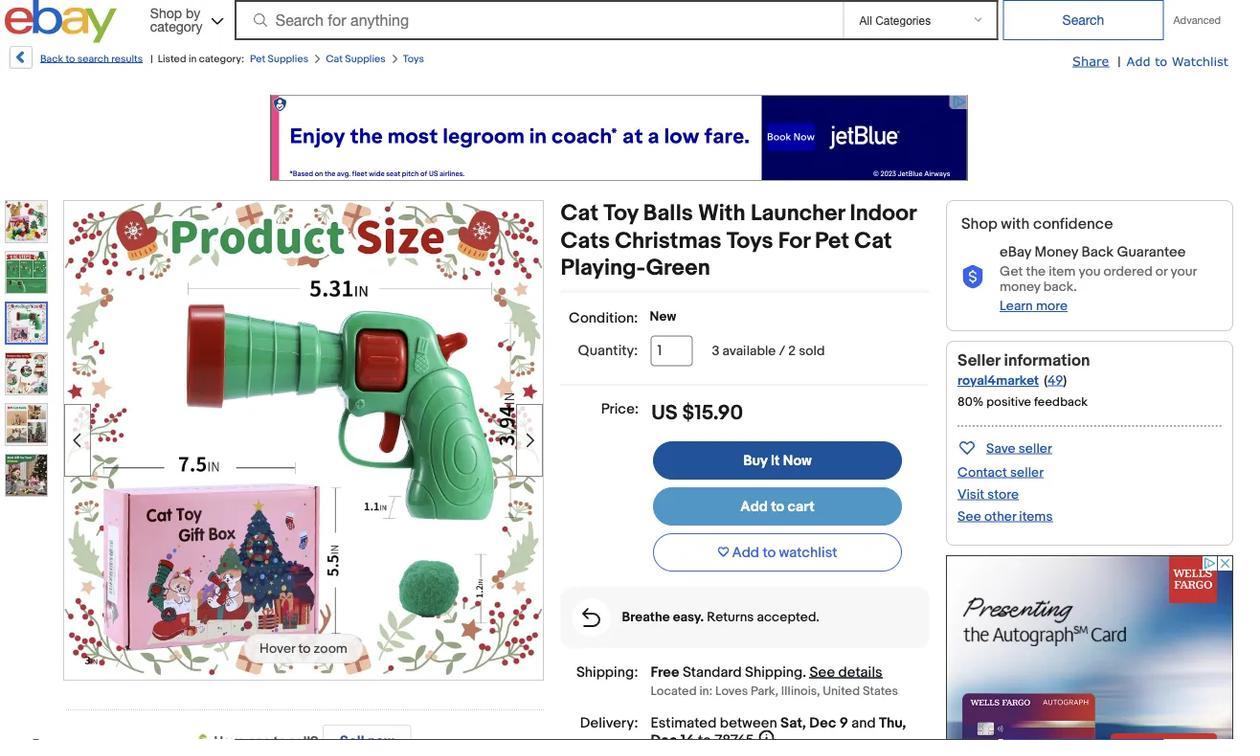Task type: describe. For each thing, give the bounding box(es) containing it.
supplies for pet supplies
[[268, 53, 309, 65]]

illinois,
[[782, 685, 821, 700]]

add to watchlist
[[732, 544, 838, 562]]

picture 6 of 6 image
[[6, 455, 47, 496]]

details
[[839, 664, 883, 681]]

breathe
[[622, 610, 670, 626]]

cat toy balls with launcher indoor cats christmas toys for pet cat playing-green - picture 3 of 6 image
[[64, 201, 543, 677]]

see details link
[[810, 664, 883, 681]]

share
[[1073, 53, 1110, 68]]

| inside share | add to watchlist
[[1119, 54, 1122, 70]]

cat for cat toy balls with launcher indoor cats christmas toys for pet cat playing-green
[[561, 200, 599, 228]]

thu,
[[880, 715, 907, 733]]

9
[[840, 715, 849, 733]]

ebay
[[1000, 244, 1032, 261]]

visit store link
[[958, 487, 1020, 503]]

see other items link
[[958, 509, 1053, 525]]

money
[[1000, 279, 1041, 296]]

listed
[[158, 53, 186, 65]]

money
[[1035, 244, 1079, 261]]

watchlist
[[1173, 53, 1229, 68]]

add to cart link
[[653, 488, 903, 526]]

buy it now link
[[653, 442, 903, 480]]

advanced link
[[1165, 1, 1231, 39]]

toys inside cat toy balls with launcher indoor cats christmas toys for pet cat playing-green
[[727, 228, 774, 255]]

back to search results link
[[8, 46, 143, 76]]

items
[[1020, 509, 1053, 525]]

states
[[863, 685, 899, 700]]

dollar sign image
[[199, 735, 214, 741]]

item
[[1049, 264, 1076, 280]]

launcher
[[751, 200, 845, 228]]

shop by category
[[150, 5, 203, 34]]

Search for anything text field
[[237, 2, 840, 38]]

you
[[1079, 264, 1101, 280]]

toys link
[[403, 53, 424, 65]]

results
[[111, 53, 143, 65]]

playing-
[[561, 255, 646, 282]]

park,
[[751, 685, 779, 700]]

accepted.
[[757, 610, 820, 626]]

positive
[[987, 395, 1032, 410]]

cat supplies link
[[326, 53, 386, 65]]

back to search results
[[40, 53, 143, 65]]

christmas
[[615, 228, 722, 255]]

price:
[[602, 401, 639, 418]]

picture 2 of 6 image
[[6, 252, 47, 293]]

toy
[[604, 200, 639, 228]]

see for other
[[958, 509, 982, 525]]

Quantity: text field
[[651, 336, 693, 367]]

save seller button
[[958, 437, 1053, 459]]

back inside 'ebay money back guarantee get the item you ordered or your money back. learn more'
[[1082, 244, 1114, 261]]

other
[[985, 509, 1017, 525]]

returns
[[707, 610, 754, 626]]

confidence
[[1034, 215, 1114, 233]]

with
[[698, 200, 746, 228]]

with
[[1002, 215, 1030, 233]]

standard
[[683, 664, 742, 681]]

cat toy balls with launcher indoor cats christmas toys for pet cat playing-green
[[561, 200, 917, 282]]

information
[[1005, 351, 1091, 371]]

2 horizontal spatial cat
[[855, 228, 893, 255]]

shop with confidence
[[962, 215, 1114, 233]]

available
[[723, 343, 776, 359]]

store
[[988, 487, 1020, 503]]

0 horizontal spatial back
[[40, 53, 63, 65]]

picture 3 of 6 image
[[7, 304, 46, 343]]

located
[[651, 685, 697, 700]]

picture 1 of 6 image
[[6, 201, 47, 242]]

dec inside thu, dec 14
[[651, 733, 678, 741]]

watchlist
[[780, 544, 838, 562]]

condition:
[[569, 309, 639, 327]]

add to watchlist link
[[1127, 53, 1229, 70]]

pet supplies link
[[250, 53, 309, 65]]

1 horizontal spatial dec
[[810, 715, 837, 733]]

seller for contact
[[1011, 465, 1044, 481]]

with details__icon image for ebay money back guarantee
[[962, 266, 985, 290]]

the
[[1027, 264, 1046, 280]]

learn more link
[[1000, 298, 1068, 315]]

to for search
[[66, 53, 75, 65]]

)
[[1064, 373, 1068, 389]]

(
[[1045, 373, 1048, 389]]

seller information royal4market ( 49 ) 80% positive feedback
[[958, 351, 1091, 410]]

estimated
[[651, 715, 717, 733]]

royal4market
[[958, 373, 1040, 389]]

new
[[650, 309, 677, 325]]

add to watchlist button
[[653, 534, 903, 572]]

cats
[[561, 228, 610, 255]]

add for add to cart
[[741, 498, 768, 516]]

loves
[[716, 685, 749, 700]]

us
[[652, 401, 678, 426]]

ordered
[[1104, 264, 1153, 280]]

share | add to watchlist
[[1073, 53, 1229, 70]]

save
[[987, 441, 1016, 457]]

3 available / 2 sold
[[712, 343, 825, 359]]



Task type: vqa. For each thing, say whether or not it's contained in the screenshot.
first V45 from right
no



Task type: locate. For each thing, give the bounding box(es) containing it.
to left the watchlist
[[1156, 53, 1168, 68]]

indoor
[[850, 200, 917, 228]]

0 horizontal spatial with details__icon image
[[583, 609, 601, 628]]

1 vertical spatial advertisement region
[[947, 556, 1234, 741]]

to left watchlist
[[763, 544, 776, 562]]

2 supplies from the left
[[345, 53, 386, 65]]

it
[[771, 452, 780, 470]]

buy
[[744, 452, 768, 470]]

search
[[77, 53, 109, 65]]

1 horizontal spatial cat
[[561, 200, 599, 228]]

$15.90
[[683, 401, 744, 426]]

picture 5 of 6 image
[[6, 404, 47, 446]]

0 vertical spatial with details__icon image
[[962, 266, 985, 290]]

save seller
[[987, 441, 1053, 457]]

category:
[[199, 53, 244, 65]]

back up you
[[1082, 244, 1114, 261]]

3
[[712, 343, 720, 359]]

1 horizontal spatial back
[[1082, 244, 1114, 261]]

sat,
[[781, 715, 807, 733]]

0 horizontal spatial see
[[810, 664, 836, 681]]

and
[[852, 715, 876, 733]]

back.
[[1044, 279, 1078, 296]]

1 vertical spatial toys
[[727, 228, 774, 255]]

80%
[[958, 395, 984, 410]]

with details__icon image left breathe
[[583, 609, 601, 628]]

| left listed
[[151, 53, 153, 65]]

cat for cat supplies
[[326, 53, 343, 65]]

shop by category button
[[142, 0, 228, 39]]

to for watchlist
[[763, 544, 776, 562]]

0 vertical spatial pet
[[250, 53, 266, 65]]

1 horizontal spatial pet
[[816, 228, 850, 255]]

seller inside contact seller visit store see other items
[[1011, 465, 1044, 481]]

with details__icon image for breathe easy.
[[583, 609, 601, 628]]

shop for shop by category
[[150, 5, 182, 21]]

cat
[[326, 53, 343, 65], [561, 200, 599, 228], [855, 228, 893, 255]]

dec left 14
[[651, 733, 678, 741]]

1 horizontal spatial |
[[1119, 54, 1122, 70]]

to inside button
[[763, 544, 776, 562]]

add inside share | add to watchlist
[[1127, 53, 1151, 68]]

add down buy
[[741, 498, 768, 516]]

shop left by
[[150, 5, 182, 21]]

see right "."
[[810, 664, 836, 681]]

cat right pet supplies link
[[326, 53, 343, 65]]

see
[[958, 509, 982, 525], [810, 664, 836, 681]]

quantity:
[[578, 343, 639, 360]]

0 horizontal spatial shop
[[150, 5, 182, 21]]

us $15.90
[[652, 401, 744, 426]]

dec
[[810, 715, 837, 733], [651, 733, 678, 741]]

see inside contact seller visit store see other items
[[958, 509, 982, 525]]

cat supplies
[[326, 53, 386, 65]]

seller for save
[[1019, 441, 1053, 457]]

| listed in category:
[[151, 53, 244, 65]]

royal4market link
[[958, 373, 1040, 389]]

0 horizontal spatial toys
[[403, 53, 424, 65]]

0 vertical spatial add
[[1127, 53, 1151, 68]]

0 horizontal spatial cat
[[326, 53, 343, 65]]

1 horizontal spatial shop
[[962, 215, 998, 233]]

pet right the category:
[[250, 53, 266, 65]]

seller down 'save seller'
[[1011, 465, 1044, 481]]

1 vertical spatial back
[[1082, 244, 1114, 261]]

shop inside shop by category
[[150, 5, 182, 21]]

0 vertical spatial seller
[[1019, 441, 1053, 457]]

shop for shop with confidence
[[962, 215, 998, 233]]

1 vertical spatial with details__icon image
[[583, 609, 601, 628]]

cart
[[788, 498, 815, 516]]

seller
[[958, 351, 1001, 371]]

breathe easy. returns accepted.
[[622, 610, 820, 626]]

1 vertical spatial add
[[741, 498, 768, 516]]

supplies
[[268, 53, 309, 65], [345, 53, 386, 65]]

add to cart
[[741, 498, 815, 516]]

see down visit
[[958, 509, 982, 525]]

free
[[651, 664, 680, 681]]

|
[[151, 53, 153, 65], [1119, 54, 1122, 70]]

free standard shipping . see details located in: loves park, illinois, united states
[[651, 664, 899, 700]]

to left the search
[[66, 53, 75, 65]]

49 link
[[1048, 373, 1064, 389]]

0 vertical spatial advertisement region
[[271, 95, 968, 181]]

1 vertical spatial see
[[810, 664, 836, 681]]

49
[[1048, 373, 1064, 389]]

contact seller link
[[958, 465, 1044, 481]]

1 vertical spatial pet
[[816, 228, 850, 255]]

now
[[783, 452, 812, 470]]

seller inside button
[[1019, 441, 1053, 457]]

shop
[[150, 5, 182, 21], [962, 215, 998, 233]]

by
[[186, 5, 200, 21]]

toys
[[403, 53, 424, 65], [727, 228, 774, 255]]

thu, dec 14
[[651, 715, 907, 741]]

your
[[1171, 264, 1198, 280]]

1 supplies from the left
[[268, 53, 309, 65]]

pet
[[250, 53, 266, 65], [816, 228, 850, 255]]

supplies left toys 'link'
[[345, 53, 386, 65]]

1 horizontal spatial toys
[[727, 228, 774, 255]]

2
[[789, 343, 796, 359]]

1 horizontal spatial supplies
[[345, 53, 386, 65]]

0 horizontal spatial pet
[[250, 53, 266, 65]]

estimated between sat, dec 9 and
[[651, 715, 880, 733]]

toys left for
[[727, 228, 774, 255]]

2 vertical spatial add
[[732, 544, 760, 562]]

add inside button
[[732, 544, 760, 562]]

ebay money back guarantee get the item you ordered or your money back. learn more
[[1000, 244, 1198, 315]]

shop left the with
[[962, 215, 998, 233]]

sold
[[799, 343, 825, 359]]

add
[[1127, 53, 1151, 68], [741, 498, 768, 516], [732, 544, 760, 562]]

dec left 9
[[810, 715, 837, 733]]

1 vertical spatial shop
[[962, 215, 998, 233]]

to left "cart"
[[772, 498, 785, 516]]

pet inside cat toy balls with launcher indoor cats christmas toys for pet cat playing-green
[[816, 228, 850, 255]]

shipping:
[[577, 664, 639, 681]]

0 vertical spatial shop
[[150, 5, 182, 21]]

more
[[1037, 298, 1068, 315]]

green
[[646, 255, 711, 282]]

add right share
[[1127, 53, 1151, 68]]

add for add to watchlist
[[732, 544, 760, 562]]

back left the search
[[40, 53, 63, 65]]

picture 4 of 6 image
[[6, 354, 47, 395]]

see inside free standard shipping . see details located in: loves park, illinois, united states
[[810, 664, 836, 681]]

supplies for cat supplies
[[345, 53, 386, 65]]

to inside share | add to watchlist
[[1156, 53, 1168, 68]]

with details__icon image
[[962, 266, 985, 290], [583, 609, 601, 628]]

0 horizontal spatial |
[[151, 53, 153, 65]]

supplies right the category:
[[268, 53, 309, 65]]

with details__icon image inside cat toy balls with launcher indoor cats christmas toys for pet cat playing-green main content
[[583, 609, 601, 628]]

contact seller visit store see other items
[[958, 465, 1053, 525]]

0 vertical spatial toys
[[403, 53, 424, 65]]

0 vertical spatial back
[[40, 53, 63, 65]]

in:
[[700, 685, 713, 700]]

0 horizontal spatial supplies
[[268, 53, 309, 65]]

delivery:
[[580, 715, 639, 733]]

1 vertical spatial seller
[[1011, 465, 1044, 481]]

see for details
[[810, 664, 836, 681]]

cat toy balls with launcher indoor cats christmas toys for pet cat playing-green main content
[[561, 200, 930, 741]]

None submit
[[1004, 0, 1165, 40]]

easy.
[[673, 610, 704, 626]]

toys right cat supplies in the top of the page
[[403, 53, 424, 65]]

1 horizontal spatial with details__icon image
[[962, 266, 985, 290]]

for
[[779, 228, 811, 255]]

seller right save
[[1019, 441, 1053, 457]]

/
[[779, 343, 786, 359]]

pet right for
[[816, 228, 850, 255]]

advanced
[[1174, 14, 1222, 26]]

.
[[803, 664, 807, 681]]

share button
[[1073, 53, 1110, 70]]

add down the add to cart link
[[732, 544, 760, 562]]

or
[[1156, 264, 1168, 280]]

between
[[720, 715, 778, 733]]

cat left toy
[[561, 200, 599, 228]]

feedback
[[1035, 395, 1089, 410]]

0 vertical spatial see
[[958, 509, 982, 525]]

to for cart
[[772, 498, 785, 516]]

united
[[823, 685, 860, 700]]

pet supplies
[[250, 53, 309, 65]]

with details__icon image left get
[[962, 266, 985, 290]]

| right share button
[[1119, 54, 1122, 70]]

advertisement region
[[271, 95, 968, 181], [947, 556, 1234, 741]]

get
[[1000, 264, 1024, 280]]

1 horizontal spatial see
[[958, 509, 982, 525]]

0 horizontal spatial dec
[[651, 733, 678, 741]]

cat right for
[[855, 228, 893, 255]]

guarantee
[[1118, 244, 1187, 261]]



